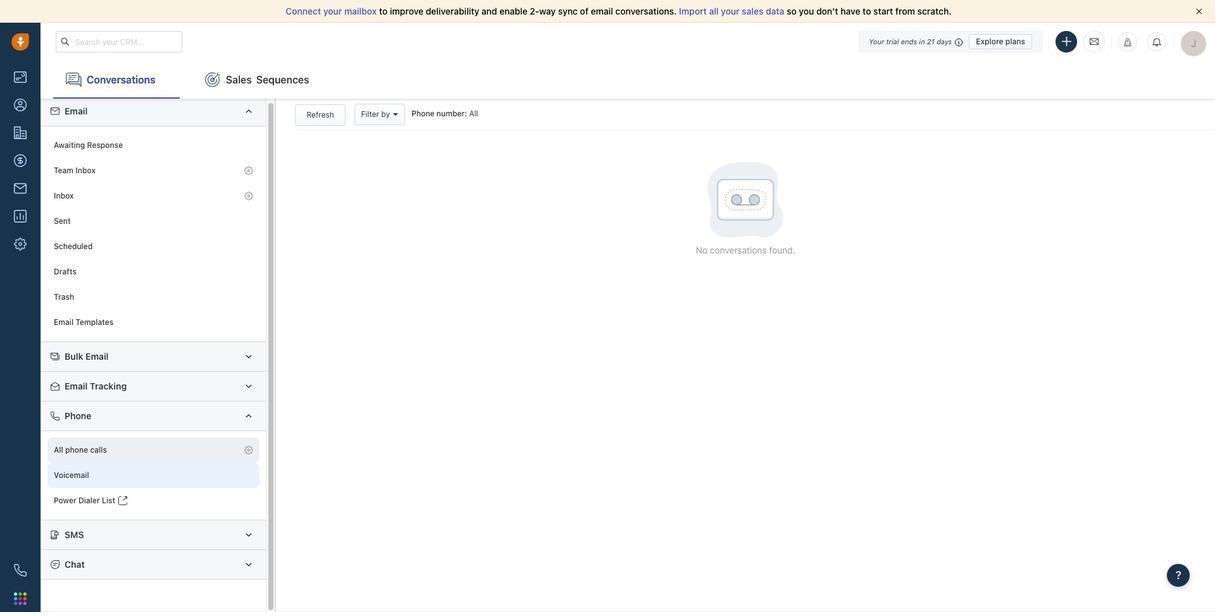 Task type: locate. For each thing, give the bounding box(es) containing it.
1 vertical spatial inbox
[[54, 191, 74, 201]]

sent
[[54, 217, 71, 226]]

tab list
[[41, 61, 1215, 99]]

to left start
[[863, 6, 871, 16]]

0 horizontal spatial to
[[379, 6, 388, 16]]

your
[[323, 6, 342, 16], [721, 6, 740, 16]]

import
[[679, 6, 707, 16]]

sales
[[742, 6, 763, 16]]

phone
[[65, 446, 88, 455]]

all phone calls link
[[47, 438, 260, 463]]

dialer
[[78, 496, 100, 506]]

team
[[54, 166, 73, 176]]

your left mailbox
[[323, 6, 342, 16]]

freshworks switcher image
[[14, 593, 27, 605]]

voicemail link
[[47, 463, 260, 489]]

inbox
[[76, 166, 96, 176], [54, 191, 74, 201]]

conversations
[[710, 245, 767, 256]]

1 your from the left
[[323, 6, 342, 16]]

to right mailbox
[[379, 6, 388, 16]]

1 horizontal spatial to
[[863, 6, 871, 16]]

sales
[[226, 74, 252, 85]]

email templates link
[[47, 310, 260, 335]]

drafts link
[[47, 259, 260, 285]]

0 horizontal spatial phone
[[65, 411, 91, 421]]

0 vertical spatial all
[[469, 109, 478, 119]]

no
[[696, 245, 707, 256]]

all phone calls
[[54, 446, 107, 455]]

0 horizontal spatial your
[[323, 6, 342, 16]]

:
[[465, 109, 467, 119]]

awaiting
[[54, 141, 85, 150]]

list
[[102, 496, 115, 506]]

what's new image
[[1123, 38, 1132, 47]]

email up the 'awaiting'
[[65, 106, 88, 116]]

2 to from the left
[[863, 6, 871, 16]]

email for email templates
[[54, 318, 73, 327]]

email down bulk
[[65, 381, 88, 392]]

days
[[937, 37, 952, 45]]

trial
[[886, 37, 899, 45]]

phone for phone
[[65, 411, 91, 421]]

0 horizontal spatial all
[[54, 446, 63, 455]]

1 horizontal spatial phone
[[411, 109, 435, 119]]

refresh button
[[295, 104, 346, 126]]

don't
[[816, 6, 838, 16]]

calls
[[90, 446, 107, 455]]

inbox right team
[[76, 166, 96, 176]]

email templates
[[54, 318, 113, 327]]

email
[[65, 106, 88, 116], [54, 318, 73, 327], [85, 351, 108, 362], [65, 381, 88, 392]]

team inbox link
[[47, 158, 260, 184]]

start
[[873, 6, 893, 16]]

1 horizontal spatial your
[[721, 6, 740, 16]]

to
[[379, 6, 388, 16], [863, 6, 871, 16]]

1 horizontal spatial all
[[469, 109, 478, 119]]

phone up phone
[[65, 411, 91, 421]]

you
[[799, 6, 814, 16]]

0 horizontal spatial inbox
[[54, 191, 74, 201]]

sales sequences link
[[192, 61, 322, 99]]

1 horizontal spatial inbox
[[76, 166, 96, 176]]

filter by
[[361, 110, 390, 119]]

connect your mailbox link
[[286, 6, 379, 16]]

sms
[[65, 530, 84, 540]]

1 vertical spatial phone
[[65, 411, 91, 421]]

phone left number
[[411, 109, 435, 119]]

response
[[87, 141, 123, 150]]

phone
[[411, 109, 435, 119], [65, 411, 91, 421]]

email down trash
[[54, 318, 73, 327]]

so
[[787, 6, 797, 16]]

no conversations found.
[[696, 245, 795, 256]]

sales sequences
[[226, 74, 309, 85]]

all
[[469, 109, 478, 119], [54, 446, 63, 455]]

bulk
[[65, 351, 83, 362]]

email for email
[[65, 106, 88, 116]]

all right :
[[469, 109, 478, 119]]

all
[[709, 6, 719, 16]]

import all your sales data link
[[679, 6, 787, 16]]

1 to from the left
[[379, 6, 388, 16]]

connect your mailbox to improve deliverability and enable 2-way sync of email conversations. import all your sales data so you don't have to start from scratch.
[[286, 6, 952, 16]]

sequences
[[256, 74, 309, 85]]

voicemail
[[54, 471, 89, 481]]

phone for phone number : all
[[411, 109, 435, 119]]

0 vertical spatial phone
[[411, 109, 435, 119]]

power
[[54, 496, 76, 506]]

2 your from the left
[[721, 6, 740, 16]]

power dialer list
[[54, 496, 115, 506]]

email right bulk
[[85, 351, 108, 362]]

inbox down team
[[54, 191, 74, 201]]

by
[[381, 110, 390, 119]]

tab list containing conversations
[[41, 61, 1215, 99]]

in
[[919, 37, 925, 45]]

all left phone
[[54, 446, 63, 455]]

trash link
[[47, 285, 260, 310]]

your right all
[[721, 6, 740, 16]]

awaiting response
[[54, 141, 123, 150]]

your trial ends in 21 days
[[869, 37, 952, 45]]



Task type: vqa. For each thing, say whether or not it's contained in the screenshot.
the right 'Jane'
no



Task type: describe. For each thing, give the bounding box(es) containing it.
from
[[895, 6, 915, 16]]

refresh
[[307, 110, 334, 119]]

deliverability
[[426, 6, 479, 16]]

explore plans
[[976, 36, 1025, 46]]

found.
[[769, 245, 795, 256]]

scheduled
[[54, 242, 93, 251]]

phone image
[[14, 565, 27, 577]]

power dialer list link
[[47, 489, 260, 514]]

filter by button
[[354, 104, 405, 125]]

and
[[482, 6, 497, 16]]

0 vertical spatial inbox
[[76, 166, 96, 176]]

conversations link
[[53, 61, 180, 99]]

email
[[591, 6, 613, 16]]

way
[[539, 6, 556, 16]]

email for email tracking
[[65, 381, 88, 392]]

chat
[[65, 559, 85, 570]]

conversations.
[[615, 6, 677, 16]]

tracking
[[90, 381, 127, 392]]

Search your CRM... text field
[[56, 31, 182, 53]]

plans
[[1005, 36, 1025, 46]]

improve
[[390, 6, 423, 16]]

close image
[[1196, 8, 1202, 15]]

explore
[[976, 36, 1003, 46]]

mailbox
[[344, 6, 377, 16]]

explore plans link
[[969, 34, 1032, 49]]

conversations
[[87, 74, 155, 85]]

scheduled link
[[47, 234, 260, 259]]

phone number : all
[[411, 109, 478, 119]]

sent link
[[47, 209, 260, 234]]

awaiting response link
[[47, 133, 260, 158]]

number
[[437, 109, 465, 119]]

enable
[[499, 6, 527, 16]]

filter
[[361, 110, 379, 119]]

inbox link
[[47, 184, 260, 209]]

of
[[580, 6, 588, 16]]

1 vertical spatial all
[[54, 446, 63, 455]]

scratch.
[[917, 6, 952, 16]]

sync
[[558, 6, 578, 16]]

drafts
[[54, 267, 77, 277]]

trash
[[54, 293, 74, 302]]

your
[[869, 37, 884, 45]]

have
[[841, 6, 860, 16]]

bulk email
[[65, 351, 108, 362]]

21
[[927, 37, 935, 45]]

templates
[[76, 318, 113, 327]]

phone element
[[8, 558, 33, 583]]

data
[[766, 6, 784, 16]]

send email image
[[1090, 36, 1099, 47]]

connect
[[286, 6, 321, 16]]

2-
[[530, 6, 539, 16]]

email tracking
[[65, 381, 127, 392]]

ends
[[901, 37, 917, 45]]

team inbox
[[54, 166, 96, 176]]



